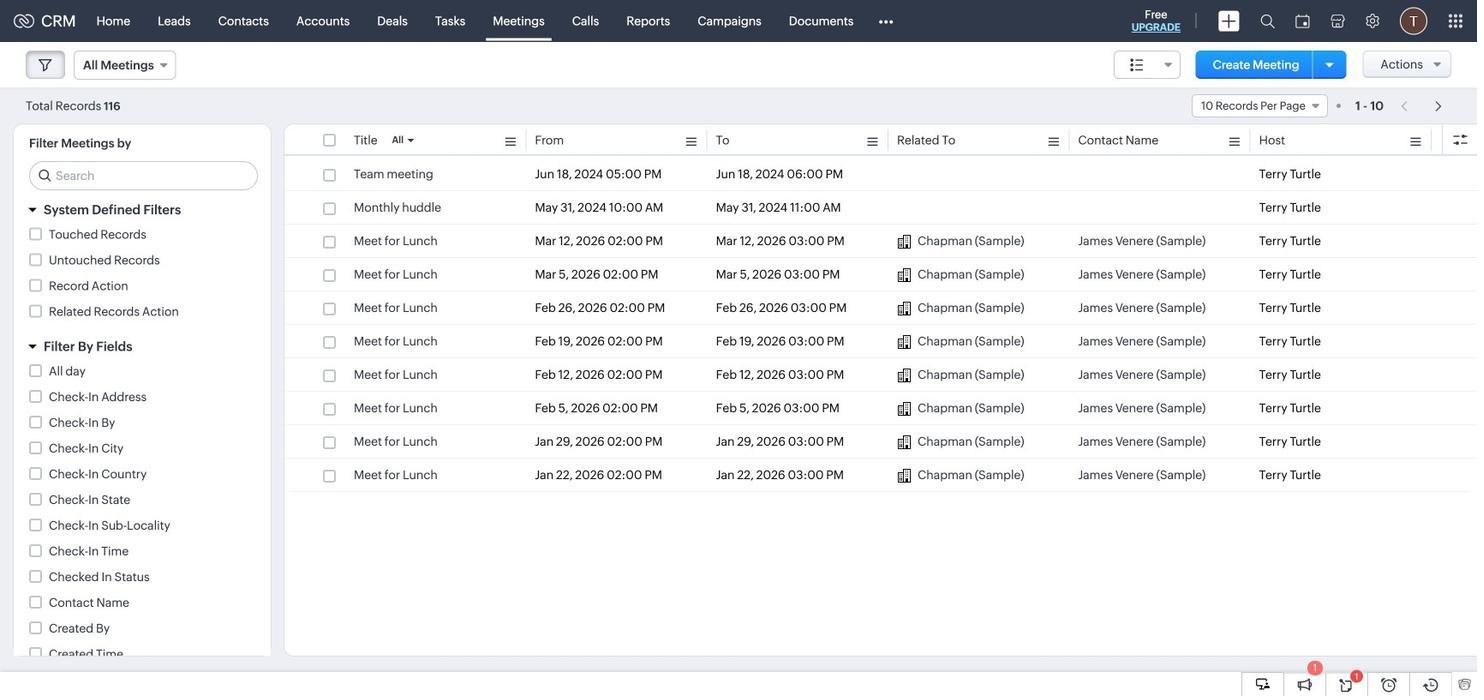 Task type: describe. For each thing, give the bounding box(es) containing it.
logo image
[[14, 14, 34, 28]]

create menu element
[[1209, 0, 1251, 42]]

none field size
[[1114, 51, 1181, 79]]

search image
[[1261, 14, 1275, 28]]

Search text field
[[30, 162, 257, 189]]

size image
[[1130, 57, 1144, 73]]

create menu image
[[1219, 11, 1240, 31]]



Task type: vqa. For each thing, say whether or not it's contained in the screenshot.
Search ELEMENT
yes



Task type: locate. For each thing, give the bounding box(es) containing it.
None field
[[74, 51, 176, 80], [1114, 51, 1181, 79], [1192, 94, 1329, 117], [74, 51, 176, 80], [1192, 94, 1329, 117]]

profile element
[[1390, 0, 1438, 42]]

Other Modules field
[[868, 7, 905, 35]]

search element
[[1251, 0, 1286, 42]]

profile image
[[1401, 7, 1428, 35]]

row group
[[285, 158, 1478, 492]]

calendar image
[[1296, 14, 1311, 28]]



